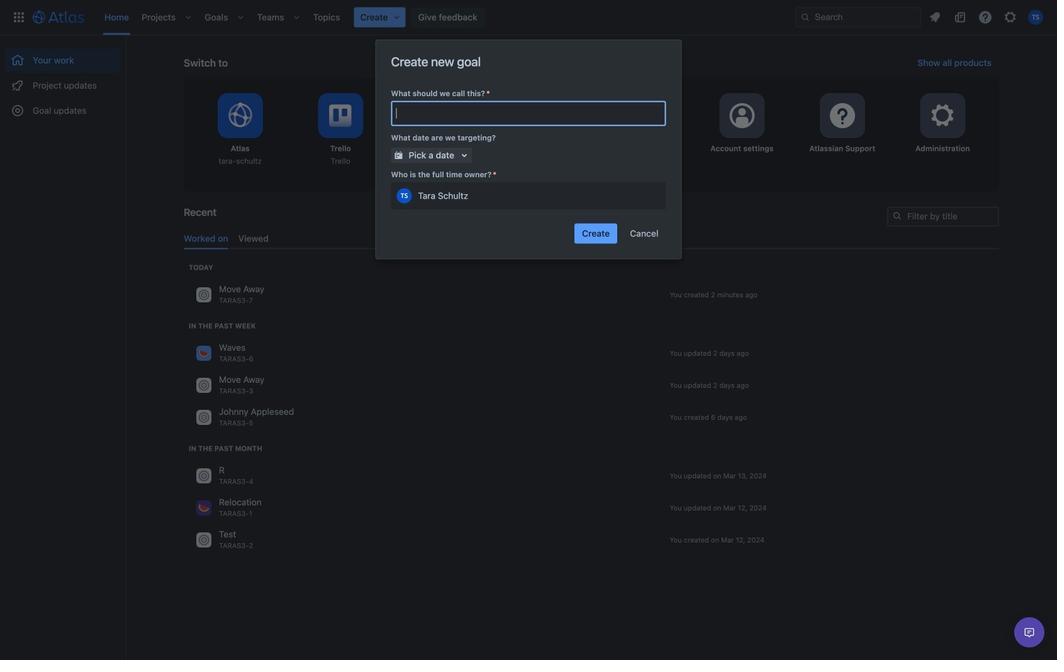 Task type: vqa. For each thing, say whether or not it's contained in the screenshot.
list item within the list
no



Task type: describe. For each thing, give the bounding box(es) containing it.
1 townsquare image from the top
[[196, 378, 211, 393]]

search image
[[801, 12, 811, 22]]

top element
[[8, 0, 796, 35]]

2 heading from the top
[[189, 321, 256, 331]]

4 townsquare image from the top
[[196, 533, 211, 548]]

Search field
[[796, 7, 921, 27]]

2 settings image from the left
[[828, 101, 858, 131]]

open intercom messenger image
[[1022, 626, 1037, 641]]

help image
[[978, 10, 993, 25]]

townsquare image for 1st "heading" from the bottom of the page
[[196, 469, 211, 484]]



Task type: locate. For each thing, give the bounding box(es) containing it.
1 heading from the top
[[189, 263, 213, 273]]

None field
[[392, 102, 665, 125]]

0 horizontal spatial settings image
[[727, 101, 757, 131]]

3 townsquare image from the top
[[196, 501, 211, 516]]

None search field
[[796, 7, 921, 27]]

townsquare image
[[196, 378, 211, 393], [196, 410, 211, 425], [196, 501, 211, 516], [196, 533, 211, 548]]

3 townsquare image from the top
[[196, 469, 211, 484]]

townsquare image
[[196, 288, 211, 303], [196, 346, 211, 361], [196, 469, 211, 484]]

1 settings image from the left
[[727, 101, 757, 131]]

1 townsquare image from the top
[[196, 288, 211, 303]]

banner
[[0, 0, 1057, 35]]

0 vertical spatial heading
[[189, 263, 213, 273]]

Filter by title field
[[889, 208, 998, 226]]

2 horizontal spatial settings image
[[928, 101, 958, 131]]

3 heading from the top
[[189, 444, 262, 454]]

1 vertical spatial townsquare image
[[196, 346, 211, 361]]

3 settings image from the left
[[928, 101, 958, 131]]

1 horizontal spatial settings image
[[828, 101, 858, 131]]

townsquare image for second "heading" from the top
[[196, 346, 211, 361]]

group
[[5, 35, 121, 127]]

2 townsquare image from the top
[[196, 410, 211, 425]]

1 vertical spatial heading
[[189, 321, 256, 331]]

heading
[[189, 263, 213, 273], [189, 321, 256, 331], [189, 444, 262, 454]]

townsquare image for third "heading" from the bottom
[[196, 288, 211, 303]]

2 vertical spatial heading
[[189, 444, 262, 454]]

2 vertical spatial townsquare image
[[196, 469, 211, 484]]

0 vertical spatial townsquare image
[[196, 288, 211, 303]]

search image
[[893, 211, 903, 221]]

settings image
[[727, 101, 757, 131], [828, 101, 858, 131], [928, 101, 958, 131]]

2 townsquare image from the top
[[196, 346, 211, 361]]

tab list
[[179, 229, 1005, 249]]



